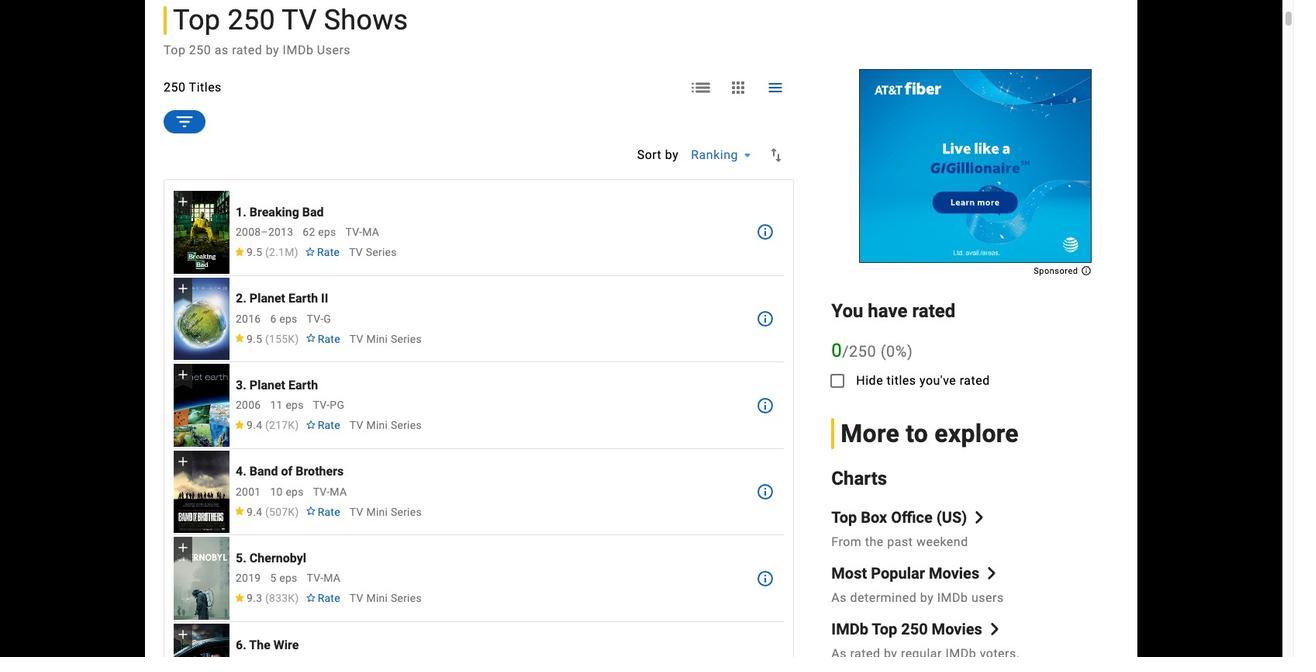 Task type: describe. For each thing, give the bounding box(es) containing it.
weekend
[[917, 535, 969, 550]]

tv- for 3. planet earth
[[313, 399, 330, 411]]

add image for 3.
[[175, 367, 191, 383]]

band
[[250, 464, 278, 479]]

250 inside 0 / 250 ( 0% )
[[850, 342, 877, 360]]

star inline image for 2.
[[234, 334, 245, 343]]

5
[[270, 572, 277, 584]]

hide titles you've rated
[[857, 373, 991, 388]]

250 down as determined by imdb users
[[902, 620, 928, 639]]

filter image
[[174, 111, 195, 133]]

star inline image for 4.
[[234, 507, 245, 516]]

add image for 5.
[[175, 540, 191, 556]]

series for 2. planet earth ii
[[391, 332, 422, 345]]

9.3
[[247, 592, 262, 605]]

ranking
[[691, 147, 738, 162]]

group for 2. planet earth ii
[[174, 278, 230, 360]]

top box office (us) link
[[832, 508, 986, 527]]

9.5 for planet
[[247, 332, 262, 345]]

rate button for 5. chernobyl
[[299, 584, 347, 612]]

2 vertical spatial by
[[921, 591, 934, 605]]

tv-g
[[307, 312, 331, 325]]

0%
[[887, 342, 908, 360]]

9.3 ( 833k )
[[247, 592, 299, 605]]

more
[[841, 419, 900, 448]]

tv- for 2. planet earth ii
[[307, 312, 324, 325]]

see more information about planet earth ii image
[[757, 310, 775, 328]]

star border inline image for bad
[[305, 247, 316, 256]]

earth for 2. planet earth ii
[[289, 291, 318, 306]]

9.5 ( 2.1m )
[[247, 246, 299, 258]]

group for 1. breaking bad
[[174, 191, 230, 274]]

chevron right inline image for most popular movies
[[986, 567, 999, 580]]

( for 5. chernobyl
[[265, 592, 269, 605]]

past
[[888, 535, 913, 550]]

11 eps
[[270, 399, 304, 411]]

9.4 ( 507k )
[[247, 506, 299, 518]]

tv- for 4. band of brothers
[[313, 485, 330, 498]]

9.4 ( 217k )
[[247, 419, 299, 431]]

chevron right inline image for top box office (us)
[[974, 512, 986, 524]]

chevron right inline image
[[989, 623, 1001, 636]]

see more information about band of brothers image
[[757, 483, 775, 501]]

6
[[270, 312, 277, 325]]

(us)
[[937, 508, 968, 527]]

rate for 2. planet earth ii
[[318, 332, 340, 345]]

top down determined
[[872, 620, 898, 639]]

155k
[[269, 332, 295, 345]]

3. planet earth link
[[236, 378, 318, 393]]

tv-pg
[[313, 399, 345, 411]]

5.
[[236, 551, 247, 566]]

tv mini series for 3. planet earth
[[350, 419, 422, 431]]

6 eps
[[270, 312, 298, 325]]

sponsored content section
[[859, 69, 1092, 276]]

bryan cranston in breaking bad (2008) image
[[174, 191, 230, 274]]

5. chernobyl link
[[236, 551, 306, 566]]

see more information about breaking bad image
[[757, 223, 775, 242]]

earth for 3. planet earth
[[289, 378, 318, 392]]

2008–2013
[[236, 226, 294, 238]]

4.
[[236, 464, 247, 479]]

( for 4. band of brothers
[[265, 506, 269, 518]]

1. breaking bad
[[236, 205, 324, 219]]

( for 2. planet earth ii
[[265, 332, 269, 345]]

most popular movies link
[[832, 564, 999, 583]]

250 left titles
[[164, 80, 186, 94]]

series for 4. band of brothers
[[391, 506, 422, 518]]

( for 1. breaking bad
[[265, 246, 269, 258]]

sponsored
[[1034, 266, 1081, 276]]

star border inline image for 2. planet earth ii
[[305, 334, 316, 343]]

popular
[[871, 564, 926, 583]]

change sort by direction image
[[767, 146, 786, 164]]

grid view image
[[729, 78, 748, 97]]

more to explore
[[841, 419, 1019, 448]]

1 vertical spatial imdb
[[938, 591, 969, 605]]

ma for 4. band of brothers
[[330, 485, 347, 498]]

imdb rating: 9.3 element
[[234, 592, 299, 605]]

rated inside top 250 tv shows top 250 as rated by imdb users
[[232, 43, 262, 57]]

250 left as
[[189, 43, 211, 57]]

tv mini series for 5. chernobyl
[[350, 592, 422, 605]]

add image for 1.
[[175, 194, 191, 210]]

217k
[[269, 419, 295, 431]]

tv-ma for 1. breaking bad
[[346, 226, 380, 238]]

bad
[[302, 205, 324, 219]]

you've
[[920, 373, 957, 388]]

add image
[[175, 281, 191, 296]]

4. band of brothers link
[[236, 464, 344, 479]]

eps for 5. chernobyl
[[279, 572, 298, 584]]

sort by
[[637, 147, 679, 162]]

checkbox unchecked image
[[829, 372, 847, 390]]

you have rated
[[832, 300, 956, 322]]

top up '250 titles' in the top left of the page
[[164, 43, 186, 57]]

tv- for 1. breaking bad
[[346, 226, 362, 238]]

see more information about planet earth image
[[757, 396, 775, 415]]

imdb top 250 movies link
[[832, 620, 1001, 639]]

as determined by imdb users
[[832, 591, 1004, 605]]

group for 5. chernobyl
[[174, 537, 230, 620]]

( for 3. planet earth
[[265, 419, 269, 431]]

tv for 3. planet earth
[[350, 419, 364, 431]]

star inline image for 1.
[[234, 247, 245, 256]]

Hide titles you've rated checkbox
[[819, 362, 857, 399]]

rate for 5. chernobyl
[[318, 592, 340, 605]]

2.1m
[[269, 246, 295, 258]]

rate button for 2. planet earth ii
[[299, 325, 347, 353]]

2001
[[236, 485, 261, 498]]

2006
[[236, 399, 261, 411]]

3.
[[236, 378, 247, 392]]

titles
[[887, 373, 917, 388]]

series for 3. planet earth
[[391, 419, 422, 431]]

) inside 0 / 250 ( 0% )
[[908, 342, 913, 360]]

see more information about chernobyl image
[[757, 569, 775, 588]]

ma for 5. chernobyl
[[324, 572, 341, 584]]

brothers
[[296, 464, 344, 479]]

add image for 4.
[[175, 454, 191, 469]]

donnie wahlberg, scott grimes, damian lewis, ron livingston, shane taylor, and peter youngblood hills in band of brothers (2001) image
[[174, 451, 230, 533]]

sort
[[637, 147, 662, 162]]

62 eps
[[303, 226, 336, 238]]

1 horizontal spatial by
[[665, 147, 679, 162]]

2. planet earth ii
[[236, 291, 328, 306]]

250 titles
[[164, 80, 222, 94]]

g
[[324, 312, 331, 325]]

detailed view image
[[692, 78, 711, 97]]

tv for 4. band of brothers
[[350, 506, 364, 518]]

1.
[[236, 205, 247, 219]]

rate button for 4. band of brothers
[[299, 498, 347, 526]]

9.4 for band
[[247, 506, 262, 518]]

mini for 2. planet earth ii
[[367, 332, 388, 345]]

breaking
[[250, 205, 299, 219]]

rate for 4. band of brothers
[[318, 506, 340, 518]]

hide
[[857, 373, 884, 388]]

from
[[832, 535, 862, 550]]

833k
[[269, 592, 295, 605]]

0
[[832, 339, 843, 361]]

6. the wire link
[[236, 637, 299, 652]]

/
[[843, 342, 850, 360]]

the
[[249, 637, 271, 652]]

you
[[832, 300, 864, 322]]

planet for 3.
[[250, 378, 285, 392]]



Task type: locate. For each thing, give the bounding box(es) containing it.
tv-ma down brothers
[[313, 485, 347, 498]]

rated right have
[[913, 300, 956, 322]]

2. planet earth ii link
[[236, 291, 328, 306]]

1 mini from the top
[[367, 332, 388, 345]]

2019
[[236, 572, 261, 584]]

0 vertical spatial tv-ma
[[346, 226, 380, 238]]

ma for 1. breaking bad
[[362, 226, 380, 238]]

tv for 1. breaking bad
[[349, 246, 363, 258]]

0 vertical spatial movies
[[929, 564, 980, 583]]

3 add image from the top
[[175, 454, 191, 469]]

rate for 1. breaking bad
[[317, 246, 340, 258]]

shows
[[324, 4, 408, 36]]

2 earth from the top
[[289, 378, 318, 392]]

2 vertical spatial star border inline image
[[305, 507, 316, 516]]

tv-ma right 5 eps
[[307, 572, 341, 584]]

eps for 4. band of brothers
[[286, 485, 304, 498]]

star border inline image
[[305, 334, 316, 343], [305, 593, 316, 602]]

star border inline image right 833k
[[305, 593, 316, 602]]

star inline image
[[234, 247, 245, 256], [234, 420, 245, 429], [234, 593, 245, 602]]

tv- right 11 eps
[[313, 399, 330, 411]]

titles
[[189, 80, 222, 94]]

62
[[303, 226, 315, 238]]

(
[[265, 246, 269, 258], [265, 332, 269, 345], [881, 342, 887, 360], [265, 419, 269, 431], [265, 506, 269, 518], [265, 592, 269, 605]]

star inline image down 2001
[[234, 507, 245, 516]]

0 vertical spatial chevron right inline image
[[974, 512, 986, 524]]

) for 2. planet earth ii
[[295, 332, 299, 345]]

top up from
[[832, 508, 857, 527]]

earth inside 2. planet earth ii link
[[289, 291, 318, 306]]

1 vertical spatial chevron right inline image
[[986, 567, 999, 580]]

star inline image down 2016
[[234, 334, 245, 343]]

0 / 250 ( 0% )
[[832, 339, 913, 361]]

4 mini from the top
[[367, 592, 388, 605]]

group left 1.
[[174, 191, 230, 274]]

1 vertical spatial star inline image
[[234, 420, 245, 429]]

tv-ma
[[346, 226, 380, 238], [313, 485, 347, 498], [307, 572, 341, 584]]

star inline image inside imdb rating: 9.5 element
[[234, 334, 245, 343]]

explore
[[935, 419, 1019, 448]]

0 vertical spatial star inline image
[[234, 247, 245, 256]]

tv-ma for 5. chernobyl
[[307, 572, 341, 584]]

ii
[[321, 291, 328, 306]]

movies left chevron right inline icon
[[932, 620, 983, 639]]

1 star border inline image from the top
[[305, 334, 316, 343]]

4 add image from the top
[[175, 540, 191, 556]]

2 9.5 from the top
[[247, 332, 262, 345]]

9.5 down 2008–2013
[[247, 246, 262, 258]]

1 vertical spatial 9.4
[[247, 506, 262, 518]]

0 vertical spatial 9.4
[[247, 419, 262, 431]]

9.5 ( 155k )
[[247, 332, 299, 345]]

box
[[861, 508, 888, 527]]

rate button right 2.1m
[[299, 238, 346, 266]]

movies
[[929, 564, 980, 583], [932, 620, 983, 639]]

rated
[[232, 43, 262, 57], [913, 300, 956, 322], [960, 373, 991, 388]]

1 star inline image from the top
[[234, 247, 245, 256]]

group left 2.
[[174, 278, 230, 360]]

9.5 for breaking
[[247, 246, 262, 258]]

rate down 62 eps
[[317, 246, 340, 258]]

eps for 1. breaking bad
[[318, 226, 336, 238]]

2016
[[236, 312, 261, 325]]

chevron right inline image up users
[[986, 567, 999, 580]]

star inline image inside imdb rating: 9.3 'element'
[[234, 593, 245, 602]]

imdb rating: 9.4 element for band
[[234, 506, 299, 518]]

users
[[972, 591, 1004, 605]]

3 star inline image from the top
[[234, 593, 245, 602]]

ma right 5 eps
[[324, 572, 341, 584]]

) for 1. breaking bad
[[295, 246, 299, 258]]

group left 3.
[[174, 364, 230, 447]]

tv mini series
[[350, 332, 422, 345], [350, 419, 422, 431], [350, 506, 422, 518], [350, 592, 422, 605]]

to
[[906, 419, 929, 448]]

1 vertical spatial imdb rating: 9.4 element
[[234, 506, 299, 518]]

0 vertical spatial star border inline image
[[305, 247, 316, 256]]

chevron right inline image right (us)
[[974, 512, 986, 524]]

planet up 6
[[250, 291, 285, 306]]

1 vertical spatial star border inline image
[[305, 593, 316, 602]]

tv-
[[346, 226, 362, 238], [307, 312, 324, 325], [313, 399, 330, 411], [313, 485, 330, 498], [307, 572, 324, 584]]

top up as
[[173, 4, 221, 36]]

1 imdb rating: 9.4 element from the top
[[234, 419, 299, 431]]

imdb rating: 9.5 element down 2008–2013
[[234, 246, 299, 258]]

2 vertical spatial ma
[[324, 572, 341, 584]]

1 vertical spatial movies
[[932, 620, 983, 639]]

add image left 5. at the left bottom of the page
[[175, 540, 191, 556]]

top
[[173, 4, 221, 36], [164, 43, 186, 57], [832, 508, 857, 527], [872, 620, 898, 639]]

2 9.4 from the top
[[247, 506, 262, 518]]

planet for 2.
[[250, 291, 285, 306]]

6. the wire
[[236, 637, 299, 652]]

chernobyl
[[250, 551, 306, 566]]

6 group from the top
[[174, 624, 230, 657]]

0 vertical spatial star border inline image
[[305, 334, 316, 343]]

mini for 5. chernobyl
[[367, 592, 388, 605]]

imdb rating: 9.5 element down 6
[[234, 332, 299, 345]]

star border inline image for of
[[305, 507, 316, 516]]

tv- up tv series
[[346, 226, 362, 238]]

tv- for 5. chernobyl
[[307, 572, 324, 584]]

by inside top 250 tv shows top 250 as rated by imdb users
[[266, 43, 279, 57]]

5 group from the top
[[174, 537, 230, 620]]

1 vertical spatial imdb rating: 9.5 element
[[234, 332, 299, 345]]

star border inline image down 62
[[305, 247, 316, 256]]

rate for 3. planet earth
[[318, 419, 340, 431]]

1 vertical spatial tv-ma
[[313, 485, 347, 498]]

star inline image
[[234, 334, 245, 343], [234, 507, 245, 516]]

star inline image left "9.3"
[[234, 593, 245, 602]]

add image left 6.
[[175, 627, 191, 642]]

group left 4.
[[174, 451, 230, 533]]

ma down brothers
[[330, 485, 347, 498]]

rated right 'you've' in the right bottom of the page
[[960, 373, 991, 388]]

eps right 62
[[318, 226, 336, 238]]

add image left 4.
[[175, 454, 191, 469]]

2 horizontal spatial imdb
[[938, 591, 969, 605]]

)
[[295, 246, 299, 258], [295, 332, 299, 345], [908, 342, 913, 360], [295, 419, 299, 431], [295, 506, 299, 518], [295, 592, 299, 605]]

star border inline image down tv-g
[[305, 334, 316, 343]]

1 vertical spatial rated
[[913, 300, 956, 322]]

2 vertical spatial rated
[[960, 373, 991, 388]]

rate right 833k
[[318, 592, 340, 605]]

tv for 5. chernobyl
[[350, 592, 364, 605]]

2 planet from the top
[[250, 378, 285, 392]]

1 vertical spatial 9.5
[[247, 332, 262, 345]]

star border inline image
[[305, 247, 316, 256], [305, 420, 316, 429], [305, 507, 316, 516]]

) for 3. planet earth
[[295, 419, 299, 431]]

) for 5. chernobyl
[[295, 592, 299, 605]]

top 250 tv shows top 250 as rated by imdb users
[[164, 4, 408, 57]]

wire
[[274, 637, 299, 652]]

have
[[868, 300, 908, 322]]

5 eps
[[270, 572, 298, 584]]

star border inline image for 5. chernobyl
[[305, 593, 316, 602]]

movies down the weekend
[[929, 564, 980, 583]]

add image left 3.
[[175, 367, 191, 383]]

2 mini from the top
[[367, 419, 388, 431]]

rate button for 3. planet earth
[[299, 411, 347, 439]]

tv-ma for 4. band of brothers
[[313, 485, 347, 498]]

earth inside 3. planet earth link
[[289, 378, 318, 392]]

imdb rating: 9.4 element
[[234, 419, 299, 431], [234, 506, 299, 518]]

1 9.5 from the top
[[247, 246, 262, 258]]

chevron right inline image inside the most popular movies link
[[986, 567, 999, 580]]

planet earth (2006) image
[[174, 364, 230, 447]]

1 horizontal spatial imdb
[[832, 620, 869, 639]]

most
[[832, 564, 867, 583]]

group for 3. planet earth
[[174, 364, 230, 447]]

rate button for 1. breaking bad
[[299, 238, 346, 266]]

star border inline image for earth
[[305, 420, 316, 429]]

mini
[[367, 332, 388, 345], [367, 419, 388, 431], [367, 506, 388, 518], [367, 592, 388, 605]]

users
[[317, 43, 351, 57]]

the
[[866, 535, 884, 550]]

rated right as
[[232, 43, 262, 57]]

2 vertical spatial tv-ma
[[307, 572, 341, 584]]

imdb rating: 9.5 element
[[234, 246, 299, 258], [234, 332, 299, 345]]

9.4 down 2006
[[247, 419, 262, 431]]

chernobyl (2019) image
[[174, 537, 230, 620]]

star inline image for 3.
[[234, 420, 245, 429]]

1 star inline image from the top
[[234, 334, 245, 343]]

2 star inline image from the top
[[234, 507, 245, 516]]

9.4 down 2001
[[247, 506, 262, 518]]

by down the most popular movies link
[[921, 591, 934, 605]]

star border inline image right 507k
[[305, 507, 316, 516]]

chevron right inline image
[[974, 512, 986, 524], [986, 567, 999, 580]]

selected:  compact view image
[[767, 78, 785, 97]]

0 vertical spatial earth
[[289, 291, 318, 306]]

earth
[[289, 291, 318, 306], [289, 378, 318, 392]]

0 horizontal spatial rated
[[232, 43, 262, 57]]

rate down tv-pg at the bottom left of the page
[[318, 419, 340, 431]]

determined
[[851, 591, 917, 605]]

4 tv mini series from the top
[[350, 592, 422, 605]]

0 vertical spatial ma
[[362, 226, 380, 238]]

star inline image down 2008–2013
[[234, 247, 245, 256]]

1 add image from the top
[[175, 194, 191, 210]]

as
[[215, 43, 229, 57]]

group left 6.
[[174, 624, 230, 657]]

rate button right 833k
[[299, 584, 347, 612]]

tv mini series for 4. band of brothers
[[350, 506, 422, 518]]

rate down brothers
[[318, 506, 340, 518]]

0 vertical spatial rated
[[232, 43, 262, 57]]

imdb rating: 9.5 element for planet
[[234, 332, 299, 345]]

imdb top 250 movies
[[832, 620, 983, 639]]

office
[[892, 508, 933, 527]]

6.
[[236, 637, 247, 652]]

eps right 11
[[286, 399, 304, 411]]

rate
[[317, 246, 340, 258], [318, 332, 340, 345], [318, 419, 340, 431], [318, 506, 340, 518], [318, 592, 340, 605]]

star border inline image down tv-pg at the bottom left of the page
[[305, 420, 316, 429]]

tv- down brothers
[[313, 485, 330, 498]]

9.5 down 2016
[[247, 332, 262, 345]]

1. breaking bad link
[[236, 205, 324, 220]]

0 vertical spatial imdb rating: 9.5 element
[[234, 246, 299, 258]]

group for 4. band of brothers
[[174, 451, 230, 533]]

250 up as
[[228, 4, 275, 36]]

ma up tv series
[[362, 226, 380, 238]]

eps
[[318, 226, 336, 238], [279, 312, 298, 325], [286, 399, 304, 411], [286, 485, 304, 498], [279, 572, 298, 584]]

from the past weekend
[[832, 535, 969, 550]]

eps for 3. planet earth
[[286, 399, 304, 411]]

tv-ma up tv series
[[346, 226, 380, 238]]

tv for 2. planet earth ii
[[350, 332, 364, 345]]

tv- right 5 eps
[[307, 572, 324, 584]]

9.4
[[247, 419, 262, 431], [247, 506, 262, 518]]

chevron right inline image inside top box office (us) link
[[974, 512, 986, 524]]

( inside 0 / 250 ( 0% )
[[881, 342, 887, 360]]

ma
[[362, 226, 380, 238], [330, 485, 347, 498], [324, 572, 341, 584]]

planet earth ii (2016) image
[[174, 278, 230, 360]]

2.
[[236, 291, 247, 306]]

10
[[270, 485, 283, 498]]

planet up 11
[[250, 378, 285, 392]]

2 imdb rating: 9.5 element from the top
[[234, 332, 299, 345]]

tv series
[[349, 246, 397, 258]]

1 vertical spatial star inline image
[[234, 507, 245, 516]]

rate button
[[299, 238, 346, 266], [299, 325, 347, 353], [299, 411, 347, 439], [299, 498, 347, 526], [299, 584, 347, 612]]

earth up 11 eps
[[289, 378, 318, 392]]

0 vertical spatial imdb
[[283, 43, 314, 57]]

group left 5. at the left bottom of the page
[[174, 537, 230, 620]]

0 vertical spatial 9.5
[[247, 246, 262, 258]]

as
[[832, 591, 847, 605]]

tv mini series for 2. planet earth ii
[[350, 332, 422, 345]]

2 imdb rating: 9.4 element from the top
[[234, 506, 299, 518]]

3 mini from the top
[[367, 506, 388, 518]]

250
[[228, 4, 275, 36], [189, 43, 211, 57], [164, 80, 186, 94], [850, 342, 877, 360], [902, 620, 928, 639]]

0 horizontal spatial imdb
[[283, 43, 314, 57]]

imdb
[[283, 43, 314, 57], [938, 591, 969, 605], [832, 620, 869, 639]]

rate down g on the top left
[[318, 332, 340, 345]]

imdb rating: 9.4 element down 10
[[234, 506, 299, 518]]

1 vertical spatial planet
[[250, 378, 285, 392]]

rate button down ii
[[299, 325, 347, 353]]

4 group from the top
[[174, 451, 230, 533]]

0 vertical spatial star inline image
[[234, 334, 245, 343]]

imdb rating: 9.5 element for breaking
[[234, 246, 299, 258]]

1 earth from the top
[[289, 291, 318, 306]]

2 vertical spatial imdb
[[832, 620, 869, 639]]

0 vertical spatial planet
[[250, 291, 285, 306]]

eps right 10
[[286, 485, 304, 498]]

1 vertical spatial earth
[[289, 378, 318, 392]]

11
[[270, 399, 283, 411]]

series for 5. chernobyl
[[391, 592, 422, 605]]

group
[[174, 191, 230, 274], [174, 278, 230, 360], [174, 364, 230, 447], [174, 451, 230, 533], [174, 537, 230, 620], [174, 624, 230, 657]]

idris elba, wood harris, sonja sohn, and dominic west in the wire (2002) image
[[174, 624, 230, 657]]

star inline image down 2006
[[234, 420, 245, 429]]

eps right 5
[[279, 572, 298, 584]]

5. chernobyl
[[236, 551, 306, 566]]

tv inside top 250 tv shows top 250 as rated by imdb users
[[282, 4, 317, 36]]

add image
[[175, 194, 191, 210], [175, 367, 191, 383], [175, 454, 191, 469], [175, 540, 191, 556], [175, 627, 191, 642]]

add image left 1.
[[175, 194, 191, 210]]

507k
[[269, 506, 295, 518]]

rate button down brothers
[[299, 498, 347, 526]]

4. band of brothers
[[236, 464, 344, 479]]

by right sort
[[665, 147, 679, 162]]

mini for 4. band of brothers
[[367, 506, 388, 518]]

most popular movies
[[832, 564, 980, 583]]

arrow drop down image
[[738, 146, 757, 164]]

eps right 6
[[279, 312, 298, 325]]

1 vertical spatial star border inline image
[[305, 420, 316, 429]]

top box office (us)
[[832, 508, 968, 527]]

5 add image from the top
[[175, 627, 191, 642]]

2 horizontal spatial rated
[[960, 373, 991, 388]]

eps for 2. planet earth ii
[[279, 312, 298, 325]]

2 star border inline image from the top
[[305, 593, 316, 602]]

earth left ii
[[289, 291, 318, 306]]

imdb rating: 9.4 element down 11
[[234, 419, 299, 431]]

1 imdb rating: 9.5 element from the top
[[234, 246, 299, 258]]

mini for 3. planet earth
[[367, 419, 388, 431]]

250 right 0
[[850, 342, 877, 360]]

1 vertical spatial ma
[[330, 485, 347, 498]]

1 planet from the top
[[250, 291, 285, 306]]

9.4 for planet
[[247, 419, 262, 431]]

by
[[266, 43, 279, 57], [665, 147, 679, 162], [921, 591, 934, 605]]

imdb rating: 9.4 element for planet
[[234, 419, 299, 431]]

charts
[[832, 467, 888, 489]]

3 tv mini series from the top
[[350, 506, 422, 518]]

tv- down ii
[[307, 312, 324, 325]]

2 star inline image from the top
[[234, 420, 245, 429]]

1 tv mini series from the top
[[350, 332, 422, 345]]

0 vertical spatial by
[[266, 43, 279, 57]]

2 tv mini series from the top
[[350, 419, 422, 431]]

1 group from the top
[[174, 191, 230, 274]]

star inline image for 5.
[[234, 593, 245, 602]]

2 horizontal spatial by
[[921, 591, 934, 605]]

1 vertical spatial by
[[665, 147, 679, 162]]

10 eps
[[270, 485, 304, 498]]

2 vertical spatial star inline image
[[234, 593, 245, 602]]

1 9.4 from the top
[[247, 419, 262, 431]]

0 horizontal spatial by
[[266, 43, 279, 57]]

imdb inside top 250 tv shows top 250 as rated by imdb users
[[283, 43, 314, 57]]

star inline image inside imdb rating: 9.5 element
[[234, 247, 245, 256]]

2 add image from the top
[[175, 367, 191, 383]]

0 vertical spatial imdb rating: 9.4 element
[[234, 419, 299, 431]]

rate button right 217k
[[299, 411, 347, 439]]

3 group from the top
[[174, 364, 230, 447]]

1 horizontal spatial rated
[[913, 300, 956, 322]]

of
[[281, 464, 293, 479]]

2 group from the top
[[174, 278, 230, 360]]

by right as
[[266, 43, 279, 57]]

pg
[[330, 399, 345, 411]]

) for 4. band of brothers
[[295, 506, 299, 518]]



Task type: vqa. For each thing, say whether or not it's contained in the screenshot.
'Paget'
no



